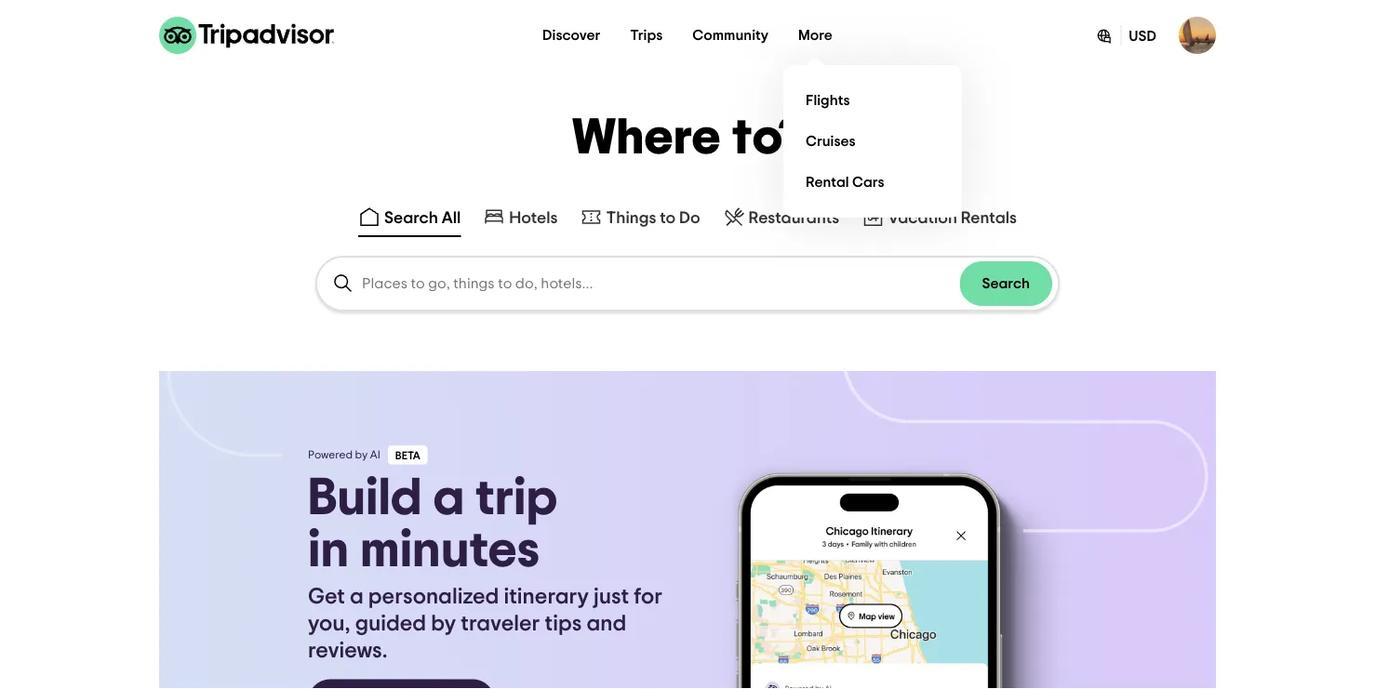 Task type: describe. For each thing, give the bounding box(es) containing it.
vacation rentals link
[[862, 206, 1017, 228]]

tripadvisor image
[[159, 17, 334, 54]]

search search field down to
[[362, 276, 960, 292]]

cruises
[[806, 134, 856, 149]]

restaurants
[[749, 209, 840, 226]]

do
[[679, 209, 700, 226]]

rental cars link
[[799, 162, 947, 203]]

hotels link
[[483, 206, 558, 228]]

search for search all
[[384, 209, 438, 226]]

search image
[[332, 273, 355, 295]]

a for trip
[[433, 472, 465, 524]]

build a trip in minutes
[[308, 472, 558, 577]]

guided
[[355, 613, 426, 636]]

and
[[587, 613, 627, 636]]

search button
[[960, 262, 1053, 306]]

itinerary
[[504, 586, 589, 609]]

things
[[606, 209, 656, 226]]

vacation
[[888, 209, 958, 226]]

discover
[[543, 28, 601, 43]]

0 vertical spatial by
[[355, 450, 368, 461]]

you,
[[308, 613, 350, 636]]

rental cars
[[806, 175, 885, 190]]

flights
[[806, 93, 850, 108]]

trips button
[[615, 17, 678, 54]]

flights link
[[799, 80, 947, 121]]

vacation rentals button
[[858, 202, 1021, 237]]

build
[[308, 472, 422, 524]]

more button
[[784, 17, 848, 54]]

to?
[[733, 113, 803, 163]]

to
[[660, 209, 676, 226]]

personalized
[[368, 586, 499, 609]]

by inside get a personalized itinerary just for you, guided by traveler tips and reviews.
[[431, 613, 456, 636]]

just
[[594, 586, 629, 609]]

where
[[572, 113, 722, 163]]

things to do button
[[577, 202, 704, 237]]

community button
[[678, 17, 784, 54]]

for
[[634, 586, 663, 609]]



Task type: vqa. For each thing, say whether or not it's contained in the screenshot.
itinerary
yes



Task type: locate. For each thing, give the bounding box(es) containing it.
reviews.
[[308, 640, 388, 663]]

0 horizontal spatial search
[[384, 209, 438, 226]]

by left ai
[[355, 450, 368, 461]]

in
[[308, 524, 349, 577]]

beta
[[395, 451, 420, 462]]

0 vertical spatial a
[[433, 472, 465, 524]]

Search search field
[[317, 258, 1058, 310], [362, 276, 960, 292]]

ai
[[370, 450, 381, 461]]

0 horizontal spatial by
[[355, 450, 368, 461]]

restaurants link
[[723, 206, 840, 228]]

search inside search 'button'
[[982, 276, 1030, 291]]

search search field containing search
[[317, 258, 1058, 310]]

trips
[[630, 28, 663, 43]]

1 vertical spatial search
[[982, 276, 1030, 291]]

more
[[799, 28, 833, 43]]

1 vertical spatial a
[[350, 586, 364, 609]]

restaurants button
[[719, 202, 843, 237]]

a inside the build a trip in minutes
[[433, 472, 465, 524]]

search inside search all button
[[384, 209, 438, 226]]

get a personalized itinerary just for you, guided by traveler tips and reviews.
[[308, 586, 663, 663]]

traveler
[[461, 613, 540, 636]]

search all
[[384, 209, 461, 226]]

where to?
[[572, 113, 803, 163]]

by
[[355, 450, 368, 461], [431, 613, 456, 636]]

a inside get a personalized itinerary just for you, guided by traveler tips and reviews.
[[350, 586, 364, 609]]

trip
[[476, 472, 558, 524]]

rental
[[806, 175, 849, 190]]

1 horizontal spatial by
[[431, 613, 456, 636]]

1 horizontal spatial search
[[982, 276, 1030, 291]]

powered
[[308, 450, 353, 461]]

discover button
[[528, 17, 615, 54]]

usd button
[[1080, 16, 1172, 55]]

tips
[[545, 613, 582, 636]]

community
[[693, 28, 769, 43]]

menu
[[784, 65, 962, 218]]

all
[[442, 209, 461, 226]]

a left trip
[[433, 472, 465, 524]]

search
[[384, 209, 438, 226], [982, 276, 1030, 291]]

cars
[[853, 175, 885, 190]]

0 horizontal spatial a
[[350, 586, 364, 609]]

get
[[308, 586, 345, 609]]

things to do
[[606, 209, 700, 226]]

a right get
[[350, 586, 364, 609]]

hotels
[[509, 209, 558, 226]]

0 vertical spatial search
[[384, 209, 438, 226]]

usd
[[1129, 29, 1157, 44]]

rentals
[[961, 209, 1017, 226]]

search for search
[[982, 276, 1030, 291]]

tab list containing search all
[[0, 198, 1376, 241]]

powered by ai
[[308, 450, 381, 461]]

vacation rentals
[[888, 209, 1017, 226]]

profile picture image
[[1179, 17, 1216, 54]]

minutes
[[360, 524, 540, 577]]

tab list
[[0, 198, 1376, 241]]

menu containing flights
[[784, 65, 962, 218]]

search search field down do
[[317, 258, 1058, 310]]

a for personalized
[[350, 586, 364, 609]]

a
[[433, 472, 465, 524], [350, 586, 364, 609]]

things to do link
[[580, 206, 700, 228]]

1 vertical spatial by
[[431, 613, 456, 636]]

1 horizontal spatial a
[[433, 472, 465, 524]]

hotels button
[[480, 202, 562, 237]]

cruises link
[[799, 121, 947, 162]]

by down personalized
[[431, 613, 456, 636]]

search all button
[[355, 202, 465, 237]]

search left all
[[384, 209, 438, 226]]

search down rentals at the right top
[[982, 276, 1030, 291]]



